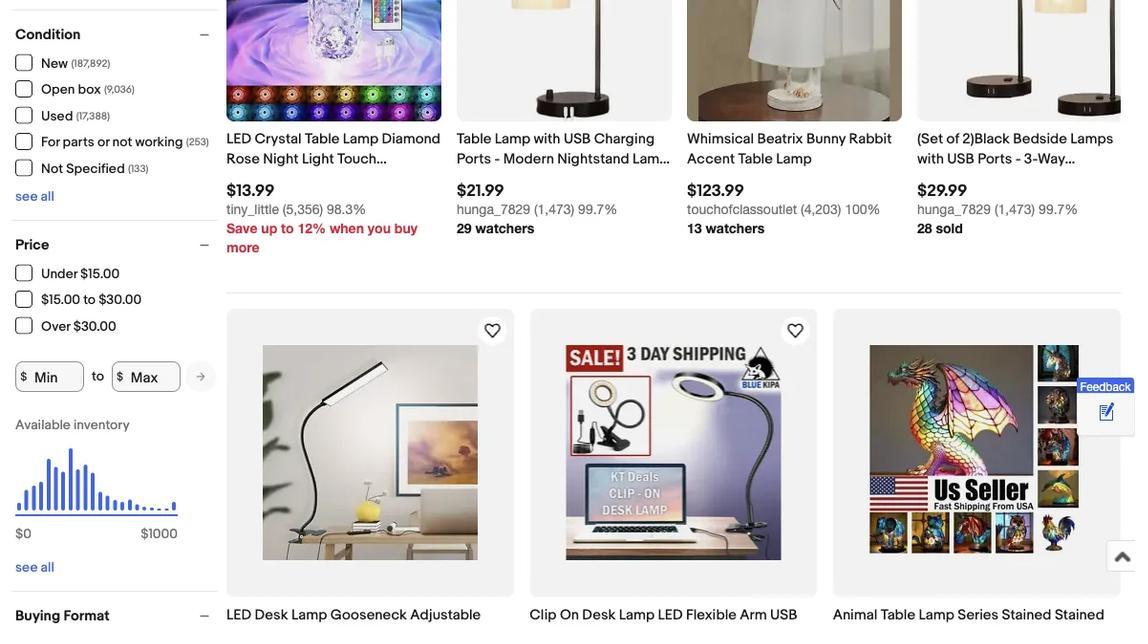 Task type: describe. For each thing, give the bounding box(es) containing it.
graph of available inventory between $0 and $1000+ image
[[15, 417, 178, 552]]

touch
[[338, 151, 377, 168]]

inventory
[[74, 417, 130, 433]]

save
[[227, 220, 258, 236]]

desk inside animal table lamp series stained stained night light retro desk lamps gift
[[947, 626, 981, 629]]

gooseneck
[[331, 606, 407, 623]]

(set of 2)black bedside lamps with usb ports - 3-way dimmable - l3.22 heading
[[918, 130, 1114, 188]]

used
[[41, 108, 73, 124]]

1000
[[149, 526, 178, 542]]

$123.99
[[687, 181, 745, 201]]

whimsical beatrix bunny rabbit accent table lamp image
[[687, 0, 903, 121]]

whimsical beatrix bunny rabbit accent table lamp heading
[[687, 130, 892, 168]]

- left modern
[[495, 151, 500, 168]]

see for price
[[15, 559, 38, 576]]

whimsical
[[687, 130, 754, 148]]

rabbit
[[849, 130, 892, 148]]

clip on desk lamp led flexible arm usb dimmable study reading table night light link
[[530, 605, 818, 629]]

$ 1000
[[141, 526, 178, 542]]

caring
[[372, 626, 415, 629]]

under $15.00
[[41, 266, 120, 282]]

dimmable inside "clip on desk lamp led flexible arm usb dimmable study reading table night light"
[[530, 626, 597, 629]]

led crystal table lamp diamond rose night light touch atmosphere bedside bar heading
[[227, 130, 441, 188]]

condition
[[15, 26, 81, 43]]

lamp left clamp
[[227, 626, 262, 629]]

you
[[368, 220, 391, 236]]

for parts or not working (253)
[[41, 134, 209, 151]]

table inside "whimsical beatrix bunny rabbit accent table lamp"
[[739, 151, 773, 168]]

(5,356)
[[283, 201, 323, 217]]

(187,892)
[[71, 57, 110, 70]]

Maximum Value in $ text field
[[112, 361, 181, 392]]

led for led desk lamp gooseneck adjustable lamp with clamp eye-caring reading des
[[227, 606, 252, 623]]

2 stained from the left
[[1055, 606, 1105, 623]]

all for condition
[[41, 188, 54, 205]]

accent
[[687, 151, 735, 168]]

charging
[[594, 130, 655, 148]]

tiny_little
[[227, 201, 279, 217]]

2)black
[[963, 130, 1011, 148]]

more
[[227, 239, 260, 255]]

under $15.00 link
[[15, 264, 121, 282]]

price
[[15, 236, 49, 253]]

100%
[[845, 201, 881, 217]]

buy
[[395, 220, 418, 236]]

night for led
[[263, 151, 299, 168]]

when
[[330, 220, 364, 236]]

see for condition
[[15, 188, 38, 205]]

used (17,388)
[[41, 108, 110, 124]]

$15.00 to $30.00
[[41, 292, 142, 308]]

see all for price
[[15, 559, 54, 576]]

led desk lamp gooseneck adjustable lamp with clamp eye-caring reading desk light image
[[263, 345, 478, 560]]

bedside inside led crystal table lamp diamond rose night light touch atmosphere bedside bar $13.99 tiny_little (5,356) 98.3% save up to 12% when you buy more
[[311, 171, 365, 188]]

table inside "clip on desk lamp led flexible arm usb dimmable study reading table night light"
[[698, 626, 733, 629]]

3-
[[1025, 151, 1038, 168]]

crystal
[[255, 130, 302, 148]]

bedside inside (set of 2)black bedside lamps with usb ports - 3-way dimmable - l3.22 $29.99 hunga_7829 (1,473) 99.7% 28 sold
[[1014, 130, 1068, 148]]

$ 0
[[15, 526, 31, 542]]

animal table lamp series stained stained night light retro desk lamps gift image
[[870, 345, 1085, 560]]

atmosphere
[[227, 171, 308, 188]]

light inside "clip on desk lamp led flexible arm usb dimmable study reading table night light"
[[775, 626, 807, 629]]

hunga_7829 inside (set of 2)black bedside lamps with usb ports - 3-way dimmable - l3.22 $29.99 hunga_7829 (1,473) 99.7% 28 sold
[[918, 201, 992, 217]]

clip on desk lamp led flexible arm usb dimmable study reading table night light heading
[[530, 606, 807, 629]]

$123.99 touchofclassoutlet (4,203) 100% 13 watchers
[[687, 181, 881, 236]]

Minimum Value in $ text field
[[15, 361, 84, 392]]

1 stained from the left
[[1003, 606, 1052, 623]]

lamps inside animal table lamp series stained stained night light retro desk lamps gift
[[984, 626, 1027, 629]]

lamp inside "clip on desk lamp led flexible arm usb dimmable study reading table night light"
[[619, 606, 655, 623]]

watchers inside table lamp with usb charging ports - modern nightstand lamp - l4.3 $21.99 hunga_7829 (1,473) 99.7% 29 watchers
[[476, 220, 535, 236]]

(17,388)
[[76, 110, 110, 122]]

under
[[41, 266, 77, 282]]

for
[[41, 134, 60, 151]]

desk inside "clip on desk lamp led flexible arm usb dimmable study reading table night light"
[[583, 606, 616, 623]]

led crystal table lamp diamond rose night light touch atmosphere bedside bar link
[[227, 129, 442, 188]]

modern
[[504, 151, 554, 168]]

animal table lamp series stained stained night light retro desk lamps gift heading
[[833, 606, 1105, 629]]

with inside led desk lamp gooseneck adjustable lamp with clamp eye-caring reading des
[[266, 626, 292, 629]]

study
[[600, 626, 637, 629]]

buying format button
[[15, 607, 218, 624]]

1 vertical spatial $30.00
[[73, 318, 116, 335]]

usb inside (set of 2)black bedside lamps with usb ports - 3-way dimmable - l3.22 $29.99 hunga_7829 (1,473) 99.7% 28 sold
[[948, 151, 975, 168]]

not specified (133)
[[41, 161, 149, 177]]

working
[[135, 134, 183, 151]]

condition button
[[15, 26, 218, 43]]

1 vertical spatial $15.00
[[41, 292, 80, 308]]

led for led crystal table lamp diamond rose night light touch atmosphere bedside bar $13.99 tiny_little (5,356) 98.3% save up to 12% when you buy more
[[227, 130, 252, 148]]

light for led
[[302, 151, 334, 168]]

clip
[[530, 606, 557, 623]]

watch led desk lamp gooseneck adjustable lamp with clamp eye-caring reading desk light image
[[481, 319, 504, 342]]

specified
[[66, 161, 125, 177]]

on
[[560, 606, 579, 623]]

reading for led
[[640, 626, 695, 629]]

table lamp with usb charging ports - modern nightstand lamp - l4.3 heading
[[457, 130, 670, 188]]

open
[[41, 82, 75, 98]]

(4,203)
[[801, 201, 842, 217]]

up
[[261, 220, 277, 236]]

table inside table lamp with usb charging ports - modern nightstand lamp - l4.3 $21.99 hunga_7829 (1,473) 99.7% 29 watchers
[[457, 130, 492, 148]]

over
[[41, 318, 70, 335]]

led desk lamp gooseneck adjustable lamp with clamp eye-caring reading des
[[227, 606, 510, 629]]

whimsical beatrix bunny rabbit accent table lamp
[[687, 130, 892, 168]]

see all for condition
[[15, 188, 54, 205]]

table lamp with usb charging ports - modern nightstand lamp - l4.3 image
[[457, 0, 672, 121]]

arm
[[740, 606, 767, 623]]

2 vertical spatial to
[[92, 369, 104, 385]]

or
[[97, 134, 109, 151]]

bunny
[[807, 130, 846, 148]]

of
[[947, 130, 960, 148]]

available inventory
[[15, 417, 130, 433]]

flexible
[[687, 606, 737, 623]]



Task type: locate. For each thing, give the bounding box(es) containing it.
night down crystal
[[263, 151, 299, 168]]

all up buying
[[41, 559, 54, 576]]

night inside "clip on desk lamp led flexible arm usb dimmable study reading table night light"
[[736, 626, 771, 629]]

$30.00 down '$15.00 to $30.00'
[[73, 318, 116, 335]]

l3.22
[[996, 171, 1031, 188]]

buying format
[[15, 607, 110, 624]]

0 horizontal spatial night
[[263, 151, 299, 168]]

1 reading from the left
[[419, 626, 473, 629]]

2 see from the top
[[15, 559, 38, 576]]

all
[[41, 188, 54, 205], [41, 559, 54, 576]]

2 (1,473) from the left
[[995, 201, 1036, 217]]

0 vertical spatial see
[[15, 188, 38, 205]]

dimmable down the of
[[918, 171, 984, 188]]

$30.00 down 'under $15.00'
[[99, 292, 142, 308]]

night down "animal"
[[833, 626, 869, 629]]

2 watchers from the left
[[706, 220, 765, 236]]

(1,473) inside (set of 2)black bedside lamps with usb ports - 3-way dimmable - l3.22 $29.99 hunga_7829 (1,473) 99.7% 28 sold
[[995, 201, 1036, 217]]

1 horizontal spatial (1,473)
[[995, 201, 1036, 217]]

series
[[958, 606, 999, 623]]

feedback
[[1081, 379, 1132, 393]]

(1,473) inside table lamp with usb charging ports - modern nightstand lamp - l4.3 $21.99 hunga_7829 (1,473) 99.7% 29 watchers
[[534, 201, 575, 217]]

buying
[[15, 607, 60, 624]]

0 vertical spatial see all
[[15, 188, 54, 205]]

light for animal
[[872, 626, 905, 629]]

1 99.7% from the left
[[579, 201, 618, 217]]

l4.3
[[466, 171, 493, 188]]

lamp inside "whimsical beatrix bunny rabbit accent table lamp"
[[777, 151, 812, 168]]

13
[[687, 220, 702, 236]]

0 vertical spatial bedside
[[1014, 130, 1068, 148]]

1 (1,473) from the left
[[534, 201, 575, 217]]

1 horizontal spatial night
[[736, 626, 771, 629]]

(1,473) down table lamp with usb charging ports - modern nightstand lamp - l4.3 heading
[[534, 201, 575, 217]]

0 vertical spatial all
[[41, 188, 54, 205]]

- left l4.3
[[457, 171, 463, 188]]

night for animal
[[833, 626, 869, 629]]

- left 3-
[[1016, 151, 1022, 168]]

1 horizontal spatial dimmable
[[918, 171, 984, 188]]

box
[[78, 82, 101, 98]]

led inside led crystal table lamp diamond rose night light touch atmosphere bedside bar $13.99 tiny_little (5,356) 98.3% save up to 12% when you buy more
[[227, 130, 252, 148]]

watch clip on desk lamp led flexible arm usb dimmable study reading table night light image
[[785, 319, 808, 342]]

watchers inside $123.99 touchofclassoutlet (4,203) 100% 13 watchers
[[706, 220, 765, 236]]

table lamp with usb charging ports - modern nightstand lamp - l4.3 link
[[457, 129, 672, 188]]

1 vertical spatial to
[[83, 292, 96, 308]]

$21.99
[[457, 181, 505, 201]]

1 vertical spatial with
[[918, 151, 945, 168]]

with inside (set of 2)black bedside lamps with usb ports - 3-way dimmable - l3.22 $29.99 hunga_7829 (1,473) 99.7% 28 sold
[[918, 151, 945, 168]]

99.7% down way
[[1039, 201, 1079, 217]]

clamp
[[296, 626, 339, 629]]

desk inside led desk lamp gooseneck adjustable lamp with clamp eye-caring reading des
[[255, 606, 288, 623]]

1 vertical spatial see all button
[[15, 559, 54, 576]]

lamp inside animal table lamp series stained stained night light retro desk lamps gift
[[919, 606, 955, 623]]

nightstand
[[558, 151, 630, 168]]

$30.00
[[99, 292, 142, 308], [73, 318, 116, 335]]

2 vertical spatial with
[[266, 626, 292, 629]]

-
[[495, 151, 500, 168], [1016, 151, 1022, 168], [457, 171, 463, 188], [988, 171, 993, 188]]

$ up available
[[20, 370, 27, 384]]

light
[[302, 151, 334, 168], [775, 626, 807, 629], [872, 626, 905, 629]]

light inside led crystal table lamp diamond rose night light touch atmosphere bedside bar $13.99 tiny_little (5,356) 98.3% save up to 12% when you buy more
[[302, 151, 334, 168]]

0 horizontal spatial hunga_7829
[[457, 201, 531, 217]]

clip on desk lamp led flexible arm usb dimmable study reading table night light
[[530, 606, 807, 629]]

2 reading from the left
[[640, 626, 695, 629]]

(133)
[[128, 163, 149, 175]]

0 horizontal spatial watchers
[[476, 220, 535, 236]]

0 horizontal spatial stained
[[1003, 606, 1052, 623]]

rose
[[227, 151, 260, 168]]

1 ports from the left
[[457, 151, 492, 168]]

1 vertical spatial bedside
[[311, 171, 365, 188]]

1 vertical spatial see all
[[15, 559, 54, 576]]

98.3%
[[327, 201, 366, 217]]

led crystal table lamp diamond rose night light touch atmosphere bedside bar $13.99 tiny_little (5,356) 98.3% save up to 12% when you buy more
[[227, 130, 441, 255]]

night inside led crystal table lamp diamond rose night light touch atmosphere bedside bar $13.99 tiny_little (5,356) 98.3% save up to 12% when you buy more
[[263, 151, 299, 168]]

0 horizontal spatial bedside
[[311, 171, 365, 188]]

1 see from the top
[[15, 188, 38, 205]]

(9,036)
[[104, 84, 135, 96]]

not
[[41, 161, 63, 177]]

(set of 2)black bedside lamps with usb ports - 3-way dimmable - l3.22 image
[[918, 0, 1133, 121]]

lamp down charging
[[633, 151, 669, 168]]

1 horizontal spatial ports
[[978, 151, 1013, 168]]

table inside led crystal table lamp diamond rose night light touch atmosphere bedside bar $13.99 tiny_little (5,356) 98.3% save up to 12% when you buy more
[[305, 130, 340, 148]]

1 vertical spatial all
[[41, 559, 54, 576]]

see
[[15, 188, 38, 205], [15, 559, 38, 576]]

way
[[1038, 151, 1066, 168]]

hunga_7829 inside table lamp with usb charging ports - modern nightstand lamp - l4.3 $21.99 hunga_7829 (1,473) 99.7% 29 watchers
[[457, 201, 531, 217]]

lamp up clamp
[[292, 606, 327, 623]]

see all button for condition
[[15, 188, 54, 205]]

with up modern
[[534, 130, 561, 148]]

1 horizontal spatial bedside
[[1014, 130, 1068, 148]]

1 hunga_7829 from the left
[[457, 201, 531, 217]]

1 horizontal spatial usb
[[771, 606, 798, 623]]

new
[[41, 55, 68, 72]]

lamp inside led crystal table lamp diamond rose night light touch atmosphere bedside bar $13.99 tiny_little (5,356) 98.3% save up to 12% when you buy more
[[343, 130, 379, 148]]

see all button down not
[[15, 188, 54, 205]]

0 horizontal spatial 99.7%
[[579, 201, 618, 217]]

ports inside table lamp with usb charging ports - modern nightstand lamp - l4.3 $21.99 hunga_7829 (1,473) 99.7% 29 watchers
[[457, 151, 492, 168]]

reading down flexible
[[640, 626, 695, 629]]

$15.00 up '$15.00 to $30.00'
[[80, 266, 120, 282]]

99.7% inside table lamp with usb charging ports - modern nightstand lamp - l4.3 $21.99 hunga_7829 (1,473) 99.7% 29 watchers
[[579, 201, 618, 217]]

animal table lamp series stained stained night light retro desk lamps gift link
[[833, 605, 1122, 629]]

2 see all button from the top
[[15, 559, 54, 576]]

$ up buying format dropdown button
[[141, 526, 149, 542]]

hunga_7829 down l4.3
[[457, 201, 531, 217]]

(253)
[[186, 136, 209, 149]]

reading inside led desk lamp gooseneck adjustable lamp with clamp eye-caring reading des
[[419, 626, 473, 629]]

led inside led desk lamp gooseneck adjustable lamp with clamp eye-caring reading des
[[227, 606, 252, 623]]

available
[[15, 417, 71, 433]]

open box (9,036)
[[41, 82, 135, 98]]

1 horizontal spatial stained
[[1055, 606, 1105, 623]]

0 vertical spatial $15.00
[[80, 266, 120, 282]]

watchers down touchofclassoutlet
[[706, 220, 765, 236]]

0 horizontal spatial desk
[[255, 606, 288, 623]]

with left clamp
[[266, 626, 292, 629]]

adjustable
[[410, 606, 481, 623]]

table up touch
[[305, 130, 340, 148]]

$
[[20, 370, 27, 384], [117, 370, 123, 384], [15, 526, 23, 542], [141, 526, 149, 542]]

0 horizontal spatial dimmable
[[530, 626, 597, 629]]

see all down 0
[[15, 559, 54, 576]]

lamps inside (set of 2)black bedside lamps with usb ports - 3-way dimmable - l3.22 $29.99 hunga_7829 (1,473) 99.7% 28 sold
[[1071, 130, 1114, 148]]

see all button down 0
[[15, 559, 54, 576]]

1 vertical spatial dimmable
[[530, 626, 597, 629]]

touchofclassoutlet
[[687, 201, 798, 217]]

night down the 'arm'
[[736, 626, 771, 629]]

see all button for price
[[15, 559, 54, 576]]

bar
[[368, 171, 390, 188]]

reading for adjustable
[[419, 626, 473, 629]]

0 vertical spatial lamps
[[1071, 130, 1114, 148]]

see up price
[[15, 188, 38, 205]]

$15.00 up over $30.00 link
[[41, 292, 80, 308]]

(set of 2)black bedside lamps with usb ports - 3-way dimmable - l3.22 $29.99 hunga_7829 (1,473) 99.7% 28 sold
[[918, 130, 1114, 236]]

2 horizontal spatial usb
[[948, 151, 975, 168]]

1 see all from the top
[[15, 188, 54, 205]]

0 horizontal spatial light
[[302, 151, 334, 168]]

led desk lamp gooseneck adjustable lamp with clamp eye-caring reading des link
[[227, 605, 515, 629]]

ports up l4.3
[[457, 151, 492, 168]]

night inside animal table lamp series stained stained night light retro desk lamps gift
[[833, 626, 869, 629]]

lamp up modern
[[495, 130, 531, 148]]

usb right the 'arm'
[[771, 606, 798, 623]]

$ up buying
[[15, 526, 23, 542]]

table up l4.3
[[457, 130, 492, 148]]

retro
[[908, 626, 944, 629]]

to
[[281, 220, 294, 236], [83, 292, 96, 308], [92, 369, 104, 385]]

2 horizontal spatial desk
[[947, 626, 981, 629]]

usb
[[564, 130, 591, 148], [948, 151, 975, 168], [771, 606, 798, 623]]

12%
[[298, 220, 326, 236]]

lamp up retro
[[919, 606, 955, 623]]

2 see all from the top
[[15, 559, 54, 576]]

see all down not
[[15, 188, 54, 205]]

whimsical beatrix bunny rabbit accent table lamp link
[[687, 129, 903, 169]]

led inside "clip on desk lamp led flexible arm usb dimmable study reading table night light"
[[658, 606, 683, 623]]

0 vertical spatial with
[[534, 130, 561, 148]]

over $30.00 link
[[15, 317, 117, 335]]

to inside led crystal table lamp diamond rose night light touch atmosphere bedside bar $13.99 tiny_little (5,356) 98.3% save up to 12% when you buy more
[[281, 220, 294, 236]]

hunga_7829 up sold
[[918, 201, 992, 217]]

with inside table lamp with usb charging ports - modern nightstand lamp - l4.3 $21.99 hunga_7829 (1,473) 99.7% 29 watchers
[[534, 130, 561, 148]]

99.7% down nightstand on the top of page
[[579, 201, 618, 217]]

all for price
[[41, 559, 54, 576]]

2 hunga_7829 from the left
[[918, 201, 992, 217]]

animal
[[833, 606, 878, 623]]

0 vertical spatial $30.00
[[99, 292, 142, 308]]

price button
[[15, 236, 218, 253]]

2 horizontal spatial with
[[918, 151, 945, 168]]

see all
[[15, 188, 54, 205], [15, 559, 54, 576]]

not
[[112, 134, 132, 151]]

2 ports from the left
[[978, 151, 1013, 168]]

1 see all button from the top
[[15, 188, 54, 205]]

beatrix
[[758, 130, 804, 148]]

1 horizontal spatial light
[[775, 626, 807, 629]]

- left the l3.22
[[988, 171, 993, 188]]

2 99.7% from the left
[[1039, 201, 1079, 217]]

sold
[[936, 220, 963, 236]]

99.7%
[[579, 201, 618, 217], [1039, 201, 1079, 217]]

(1,473)
[[534, 201, 575, 217], [995, 201, 1036, 217]]

bedside down touch
[[311, 171, 365, 188]]

reading inside "clip on desk lamp led flexible arm usb dimmable study reading table night light"
[[640, 626, 695, 629]]

2 horizontal spatial night
[[833, 626, 869, 629]]

$ up "inventory"
[[117, 370, 123, 384]]

1 horizontal spatial 99.7%
[[1039, 201, 1079, 217]]

lamp down beatrix
[[777, 151, 812, 168]]

to down 'under $15.00'
[[83, 292, 96, 308]]

usb inside "clip on desk lamp led flexible arm usb dimmable study reading table night light"
[[771, 606, 798, 623]]

1 all from the top
[[41, 188, 54, 205]]

29
[[457, 220, 472, 236]]

0 horizontal spatial lamps
[[984, 626, 1027, 629]]

table up retro
[[881, 606, 916, 623]]

lamp up touch
[[343, 130, 379, 148]]

0 vertical spatial see all button
[[15, 188, 54, 205]]

animal table lamp series stained stained night light retro desk lamps gift
[[833, 606, 1105, 629]]

ports
[[457, 151, 492, 168], [978, 151, 1013, 168]]

1 horizontal spatial with
[[534, 130, 561, 148]]

format
[[64, 607, 110, 624]]

table lamp with usb charging ports - modern nightstand lamp - l4.3 $21.99 hunga_7829 (1,473) 99.7% 29 watchers
[[457, 130, 669, 236]]

$29.99
[[918, 181, 968, 201]]

watchers right 29
[[476, 220, 535, 236]]

0 vertical spatial dimmable
[[918, 171, 984, 188]]

1 horizontal spatial watchers
[[706, 220, 765, 236]]

usb down the of
[[948, 151, 975, 168]]

2 horizontal spatial light
[[872, 626, 905, 629]]

0 horizontal spatial with
[[266, 626, 292, 629]]

0 horizontal spatial ports
[[457, 151, 492, 168]]

over $30.00
[[41, 318, 116, 335]]

to right up
[[281, 220, 294, 236]]

table down beatrix
[[739, 151, 773, 168]]

1 horizontal spatial lamps
[[1071, 130, 1114, 148]]

led crystal table lamp diamond rose night light touch atmosphere bedside bar image
[[227, 0, 442, 121]]

0 vertical spatial to
[[281, 220, 294, 236]]

bedside up 3-
[[1014, 130, 1068, 148]]

0 horizontal spatial usb
[[564, 130, 591, 148]]

0 horizontal spatial reading
[[419, 626, 473, 629]]

1 watchers from the left
[[476, 220, 535, 236]]

ports inside (set of 2)black bedside lamps with usb ports - 3-way dimmable - l3.22 $29.99 hunga_7829 (1,473) 99.7% 28 sold
[[978, 151, 1013, 168]]

1 horizontal spatial hunga_7829
[[918, 201, 992, 217]]

usb inside table lamp with usb charging ports - modern nightstand lamp - l4.3 $21.99 hunga_7829 (1,473) 99.7% 29 watchers
[[564, 130, 591, 148]]

parts
[[63, 134, 94, 151]]

table
[[305, 130, 340, 148], [457, 130, 492, 148], [739, 151, 773, 168], [881, 606, 916, 623], [698, 626, 733, 629]]

2 all from the top
[[41, 559, 54, 576]]

all down not
[[41, 188, 54, 205]]

99.7% inside (set of 2)black bedside lamps with usb ports - 3-way dimmable - l3.22 $29.99 hunga_7829 (1,473) 99.7% 28 sold
[[1039, 201, 1079, 217]]

0 horizontal spatial (1,473)
[[534, 201, 575, 217]]

28
[[918, 220, 933, 236]]

table inside animal table lamp series stained stained night light retro desk lamps gift
[[881, 606, 916, 623]]

1 vertical spatial lamps
[[984, 626, 1027, 629]]

lamp
[[343, 130, 379, 148], [495, 130, 531, 148], [633, 151, 669, 168], [777, 151, 812, 168], [292, 606, 327, 623], [619, 606, 655, 623], [919, 606, 955, 623], [227, 626, 262, 629]]

1 horizontal spatial reading
[[640, 626, 695, 629]]

(1,473) down the l3.22
[[995, 201, 1036, 217]]

clip on desk lamp led flexible arm usb dimmable study reading table night light image
[[566, 345, 782, 560]]

0 vertical spatial usb
[[564, 130, 591, 148]]

with down (set
[[918, 151, 945, 168]]

lamps
[[1071, 130, 1114, 148], [984, 626, 1027, 629]]

usb up nightstand on the top of page
[[564, 130, 591, 148]]

led desk lamp gooseneck adjustable lamp with clamp eye-caring reading des heading
[[227, 606, 513, 629]]

1 vertical spatial see
[[15, 559, 38, 576]]

dimmable down on
[[530, 626, 597, 629]]

table down flexible
[[698, 626, 733, 629]]

2 vertical spatial usb
[[771, 606, 798, 623]]

see all button
[[15, 188, 54, 205], [15, 559, 54, 576]]

1 horizontal spatial desk
[[583, 606, 616, 623]]

light inside animal table lamp series stained stained night light retro desk lamps gift
[[872, 626, 905, 629]]

reading down adjustable
[[419, 626, 473, 629]]

1 vertical spatial usb
[[948, 151, 975, 168]]

ports down the 2)black
[[978, 151, 1013, 168]]

led
[[227, 130, 252, 148], [227, 606, 252, 623], [658, 606, 683, 623]]

$15.00 to $30.00 link
[[15, 291, 143, 308]]

diamond
[[382, 130, 441, 148]]

lamp up study
[[619, 606, 655, 623]]

new (187,892)
[[41, 55, 110, 72]]

see down 0
[[15, 559, 38, 576]]

dimmable inside (set of 2)black bedside lamps with usb ports - 3-way dimmable - l3.22 $29.99 hunga_7829 (1,473) 99.7% 28 sold
[[918, 171, 984, 188]]

to left maximum value in $ text field
[[92, 369, 104, 385]]



Task type: vqa. For each thing, say whether or not it's contained in the screenshot.
1st see all from the bottom
yes



